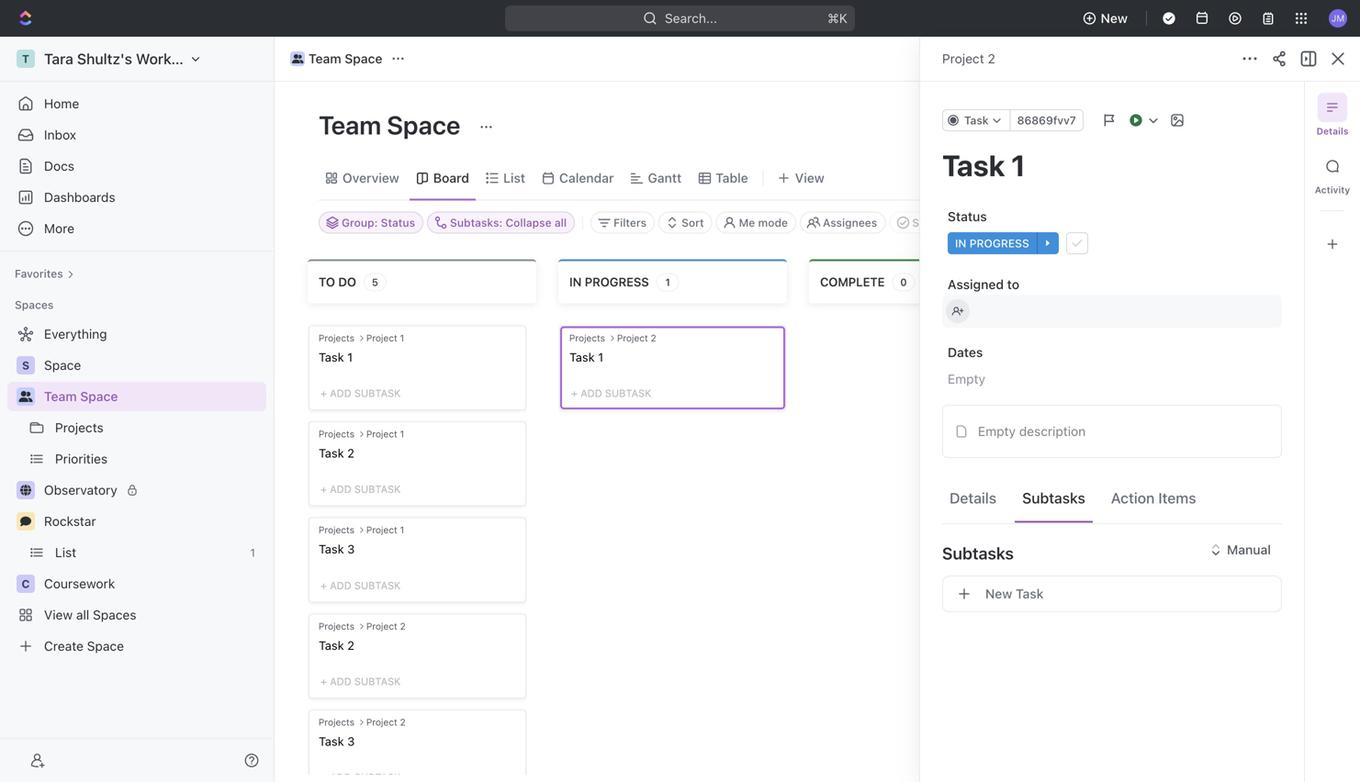 Task type: describe. For each thing, give the bounding box(es) containing it.
team space inside tree
[[44, 389, 118, 404]]

subtask for ‎task 1
[[354, 388, 401, 400]]

t
[[22, 52, 29, 65]]

subtask for task 2
[[354, 676, 401, 688]]

subtasks for subtasks dropdown button
[[942, 544, 1014, 563]]

details button
[[942, 482, 1004, 515]]

3 for project 2
[[347, 735, 355, 748]]

task 3 for project 1
[[319, 542, 355, 556]]

me
[[739, 216, 755, 229]]

priorities
[[55, 451, 108, 467]]

0
[[900, 276, 907, 288]]

1 inside sidebar navigation
[[250, 546, 255, 559]]

dashboards
[[44, 190, 115, 205]]

everything
[[44, 326, 107, 342]]

progress inside the in progress dropdown button
[[970, 237, 1029, 250]]

0 vertical spatial team space
[[309, 51, 382, 66]]

subtasks: collapse all
[[450, 216, 567, 229]]

⌘k
[[828, 11, 848, 26]]

filters
[[614, 216, 647, 229]]

automations button
[[1223, 45, 1318, 73]]

subtasks for subtasks button
[[1022, 490, 1085, 507]]

task 3 for project 2
[[319, 735, 355, 748]]

list for the bottommost list link
[[55, 545, 76, 560]]

0 horizontal spatial to
[[319, 275, 335, 289]]

Edit task name text field
[[942, 148, 1282, 183]]

more button
[[7, 214, 266, 243]]

+ add subtask for ‎task 2
[[321, 484, 401, 496]]

new for new task
[[985, 586, 1012, 602]]

observatory link
[[44, 476, 263, 505]]

+ add subtask for task 2
[[321, 676, 401, 688]]

view button
[[771, 157, 831, 200]]

to do
[[319, 275, 356, 289]]

subtasks button
[[942, 532, 1282, 576]]

view all spaces
[[44, 608, 136, 623]]

more
[[44, 221, 74, 236]]

rockstar
[[44, 514, 96, 529]]

Search tasks... text field
[[1131, 209, 1315, 236]]

86869fvv7 button
[[1010, 109, 1084, 131]]

group:
[[342, 216, 378, 229]]

subtasks button
[[1015, 482, 1093, 515]]

favorites button
[[7, 263, 82, 285]]

task 2
[[319, 639, 354, 652]]

tree inside sidebar navigation
[[7, 320, 266, 661]]

do
[[338, 275, 356, 289]]

+ add subtask for ‎task 1
[[321, 388, 401, 400]]

0 horizontal spatial spaces
[[15, 298, 54, 311]]

observatory
[[44, 483, 117, 498]]

c
[[22, 578, 30, 591]]

86869fvv7
[[1017, 114, 1076, 127]]

coursework
[[44, 576, 115, 591]]

description
[[1019, 424, 1086, 439]]

board link
[[430, 165, 469, 191]]

automations
[[1232, 51, 1309, 66]]

in progress inside dropdown button
[[955, 237, 1029, 250]]

inbox
[[44, 127, 76, 142]]

empty description
[[978, 424, 1086, 439]]

‎task 2
[[319, 446, 354, 460]]

coursework link
[[44, 569, 263, 599]]

rockstar link
[[44, 507, 263, 536]]

project 2 for task 2
[[366, 621, 406, 632]]

project 1 for task 3
[[366, 525, 404, 536]]

subtasks:
[[450, 216, 503, 229]]

0 vertical spatial team
[[309, 51, 341, 66]]

sidebar navigation
[[0, 37, 278, 782]]

assignees button
[[800, 212, 886, 234]]

task inside button
[[1016, 586, 1044, 602]]

create
[[44, 639, 84, 654]]

collapse
[[506, 216, 552, 229]]

docs link
[[7, 152, 266, 181]]

new task
[[985, 586, 1044, 602]]

tara shultz's workspace
[[44, 50, 212, 68]]

tara shultz's workspace, , element
[[17, 50, 35, 68]]

board
[[433, 170, 469, 186]]

projects inside projects link
[[55, 420, 104, 435]]

overview link
[[339, 165, 399, 191]]

+ for ‎task 2
[[321, 484, 327, 496]]

add for ‎task 2
[[330, 484, 352, 496]]

list for rightmost list link
[[503, 170, 525, 186]]

add for task 1
[[581, 388, 602, 400]]

sort
[[682, 216, 704, 229]]

table
[[716, 170, 748, 186]]

3 for project 1
[[347, 542, 355, 556]]

manual
[[1227, 542, 1271, 557]]

space link
[[44, 351, 263, 380]]

search...
[[665, 11, 717, 26]]

show closed
[[912, 216, 979, 229]]

group: status
[[342, 216, 415, 229]]

+ for task 3
[[321, 580, 327, 592]]

1 horizontal spatial team space link
[[286, 48, 387, 70]]

projects up the task 2
[[319, 621, 354, 632]]

space down space link
[[80, 389, 118, 404]]

project 2 for task 1
[[617, 333, 656, 343]]

s
[[22, 359, 29, 372]]

hide button
[[1003, 212, 1043, 234]]

empty for empty
[[948, 372, 985, 387]]

hide
[[1011, 216, 1035, 229]]

me mode
[[739, 216, 788, 229]]

empty button
[[942, 363, 1282, 396]]

project 2 for task 3
[[366, 717, 406, 728]]

1 horizontal spatial status
[[948, 209, 987, 224]]

view for view all spaces
[[44, 608, 73, 623]]

empty for empty description
[[978, 424, 1016, 439]]

view button
[[771, 165, 831, 191]]

1 vertical spatial team space link
[[44, 382, 263, 411]]

‎task for ‎task 2
[[319, 446, 344, 460]]

calendar
[[559, 170, 614, 186]]

task button
[[942, 109, 1011, 131]]

action items button
[[1104, 482, 1204, 515]]

1 horizontal spatial spaces
[[93, 608, 136, 623]]

task inside dropdown button
[[964, 114, 989, 127]]

project 1 for ‎task 2
[[366, 429, 404, 440]]

space, , element
[[17, 356, 35, 375]]

home
[[44, 96, 79, 111]]

space up 'board' link
[[387, 110, 460, 140]]

1 vertical spatial team space
[[319, 110, 466, 140]]

0 vertical spatial all
[[555, 216, 567, 229]]

shultz's
[[77, 50, 132, 68]]

comment image
[[20, 516, 31, 527]]

space down view all spaces
[[87, 639, 124, 654]]

view for view
[[795, 170, 825, 186]]

task sidebar navigation tab list
[[1312, 93, 1353, 259]]

home link
[[7, 89, 266, 118]]

inbox link
[[7, 120, 266, 150]]

docs
[[44, 158, 74, 174]]

dashboards link
[[7, 183, 266, 212]]

task 1
[[569, 350, 604, 364]]

dates
[[948, 345, 983, 360]]

projects up task 1
[[569, 333, 605, 343]]



Task type: vqa. For each thing, say whether or not it's contained in the screenshot.
subtask associated with ‎Task 2
yes



Task type: locate. For each thing, give the bounding box(es) containing it.
0 horizontal spatial new
[[985, 586, 1012, 602]]

1 vertical spatial 3
[[347, 735, 355, 748]]

in progress
[[955, 237, 1029, 250], [569, 275, 649, 289]]

items
[[1158, 490, 1196, 507]]

empty description button
[[949, 417, 1276, 446]]

add up the task 2
[[330, 580, 352, 592]]

1 vertical spatial list
[[55, 545, 76, 560]]

subtasks down description
[[1022, 490, 1085, 507]]

progress down filters dropdown button
[[585, 275, 649, 289]]

empty inside empty description button
[[978, 424, 1016, 439]]

sort button
[[659, 212, 712, 234]]

in up task 1
[[569, 275, 582, 289]]

me mode button
[[716, 212, 796, 234]]

‎task 1
[[319, 350, 353, 364]]

1 ‎task from the top
[[319, 350, 344, 364]]

add down the task 2
[[330, 676, 352, 688]]

jm button
[[1323, 4, 1353, 33]]

0 vertical spatial new
[[1101, 11, 1128, 26]]

team space right user group icon
[[44, 389, 118, 404]]

assignees
[[823, 216, 877, 229]]

gantt
[[648, 170, 682, 186]]

team right user group image
[[309, 51, 341, 66]]

0 horizontal spatial progress
[[585, 275, 649, 289]]

add down ‎task 2
[[330, 484, 352, 496]]

1 vertical spatial in
[[569, 275, 582, 289]]

0 horizontal spatial list
[[55, 545, 76, 560]]

0 horizontal spatial subtasks
[[942, 544, 1014, 563]]

new button
[[1075, 4, 1139, 33]]

+ for task 2
[[321, 676, 327, 688]]

1 horizontal spatial details
[[1317, 126, 1349, 136]]

0 vertical spatial view
[[795, 170, 825, 186]]

list down rockstar
[[55, 545, 76, 560]]

subtasks inside dropdown button
[[942, 544, 1014, 563]]

team space
[[309, 51, 382, 66], [319, 110, 466, 140], [44, 389, 118, 404]]

new task button
[[942, 576, 1282, 613]]

1 horizontal spatial to
[[1007, 277, 1019, 292]]

gantt link
[[644, 165, 682, 191]]

1 vertical spatial empty
[[978, 424, 1016, 439]]

tree
[[7, 320, 266, 661]]

task 3
[[319, 542, 355, 556], [319, 735, 355, 748]]

1 vertical spatial all
[[76, 608, 89, 623]]

list link up subtasks: collapse all
[[500, 165, 525, 191]]

1 vertical spatial spaces
[[93, 608, 136, 623]]

+ down ‎task 1
[[321, 388, 327, 400]]

view inside sidebar navigation
[[44, 608, 73, 623]]

1 horizontal spatial in progress
[[955, 237, 1029, 250]]

add down ‎task 1
[[330, 388, 352, 400]]

status right show
[[948, 209, 987, 224]]

view up "create"
[[44, 608, 73, 623]]

subtask
[[354, 388, 401, 400], [605, 388, 652, 400], [354, 484, 401, 496], [354, 580, 401, 592], [354, 676, 401, 688]]

details inside button
[[950, 490, 997, 507]]

1 vertical spatial details
[[950, 490, 997, 507]]

0 horizontal spatial in progress
[[569, 275, 649, 289]]

all right collapse
[[555, 216, 567, 229]]

all up create space
[[76, 608, 89, 623]]

show closed button
[[889, 212, 988, 234]]

1 vertical spatial ‎task
[[319, 446, 344, 460]]

user group image
[[19, 391, 33, 402]]

in progress button
[[942, 227, 1282, 260]]

in progress down filters dropdown button
[[569, 275, 649, 289]]

list
[[503, 170, 525, 186], [55, 545, 76, 560]]

calendar link
[[556, 165, 614, 191]]

0 horizontal spatial team space link
[[44, 382, 263, 411]]

subtasks up new task
[[942, 544, 1014, 563]]

+ up the task 2
[[321, 580, 327, 592]]

show
[[912, 216, 941, 229]]

0 vertical spatial progress
[[970, 237, 1029, 250]]

details left subtasks button
[[950, 490, 997, 507]]

1 horizontal spatial new
[[1101, 11, 1128, 26]]

details inside task sidebar navigation tab list
[[1317, 126, 1349, 136]]

1 project 1 from the top
[[366, 333, 404, 343]]

1 3 from the top
[[347, 542, 355, 556]]

table link
[[712, 165, 748, 191]]

project 1 for ‎task 1
[[366, 333, 404, 343]]

overview
[[343, 170, 399, 186]]

view inside button
[[795, 170, 825, 186]]

mode
[[758, 216, 788, 229]]

0 horizontal spatial view
[[44, 608, 73, 623]]

list up subtasks: collapse all
[[503, 170, 525, 186]]

in down closed
[[955, 237, 967, 250]]

+ add subtask down task 1
[[571, 388, 652, 400]]

view
[[795, 170, 825, 186], [44, 608, 73, 623]]

1 vertical spatial team
[[319, 110, 381, 140]]

add for ‎task 1
[[330, 388, 352, 400]]

everything link
[[7, 320, 263, 349]]

view all spaces link
[[7, 601, 263, 630]]

tree containing everything
[[7, 320, 266, 661]]

team space link
[[286, 48, 387, 70], [44, 382, 263, 411]]

3 project 1 from the top
[[366, 525, 404, 536]]

0 vertical spatial team space link
[[286, 48, 387, 70]]

2 3 from the top
[[347, 735, 355, 748]]

action
[[1111, 490, 1155, 507]]

+ for ‎task 1
[[321, 388, 327, 400]]

space right user group image
[[345, 51, 382, 66]]

1 horizontal spatial all
[[555, 216, 567, 229]]

5
[[372, 276, 378, 288]]

team space up overview
[[319, 110, 466, 140]]

team inside sidebar navigation
[[44, 389, 77, 404]]

1
[[665, 276, 670, 288], [400, 333, 404, 343], [347, 350, 353, 364], [598, 350, 604, 364], [400, 429, 404, 440], [400, 525, 404, 536], [250, 546, 255, 559]]

1 vertical spatial view
[[44, 608, 73, 623]]

2 task 3 from the top
[[319, 735, 355, 748]]

+ down the task 2
[[321, 676, 327, 688]]

jm
[[1332, 13, 1345, 23]]

0 vertical spatial list link
[[500, 165, 525, 191]]

assigned to
[[948, 277, 1019, 292]]

space down everything
[[44, 358, 81, 373]]

0 vertical spatial in
[[955, 237, 967, 250]]

subtask for ‎task 2
[[354, 484, 401, 496]]

to right the assigned
[[1007, 277, 1019, 292]]

tara
[[44, 50, 73, 68]]

new for new
[[1101, 11, 1128, 26]]

assigned
[[948, 277, 1004, 292]]

create space link
[[7, 632, 263, 661]]

complete
[[820, 275, 885, 289]]

0 vertical spatial project 1
[[366, 333, 404, 343]]

manual button
[[1201, 535, 1282, 565], [1201, 535, 1282, 565]]

1 vertical spatial project 1
[[366, 429, 404, 440]]

2 vertical spatial team space
[[44, 389, 118, 404]]

+ add subtask for task 3
[[321, 580, 401, 592]]

activity
[[1315, 185, 1350, 195]]

0 vertical spatial in progress
[[955, 237, 1029, 250]]

spaces up create space link
[[93, 608, 136, 623]]

projects up "priorities"
[[55, 420, 104, 435]]

workspace
[[136, 50, 212, 68]]

2 project 1 from the top
[[366, 429, 404, 440]]

globe image
[[20, 485, 31, 496]]

list inside sidebar navigation
[[55, 545, 76, 560]]

+ add subtask down ‎task 2
[[321, 484, 401, 496]]

projects down the task 2
[[319, 717, 354, 728]]

in inside dropdown button
[[955, 237, 967, 250]]

user group image
[[292, 54, 303, 63]]

1 horizontal spatial subtasks
[[1022, 490, 1085, 507]]

empty
[[948, 372, 985, 387], [978, 424, 1016, 439]]

all inside sidebar navigation
[[76, 608, 89, 623]]

0 horizontal spatial in
[[569, 275, 582, 289]]

in progress down closed
[[955, 237, 1029, 250]]

+ add subtask
[[321, 388, 401, 400], [571, 388, 652, 400], [321, 484, 401, 496], [321, 580, 401, 592], [321, 676, 401, 688]]

0 vertical spatial details
[[1317, 126, 1349, 136]]

‎task
[[319, 350, 344, 364], [319, 446, 344, 460]]

1 vertical spatial new
[[985, 586, 1012, 602]]

priorities link
[[55, 445, 263, 474]]

1 task 3 from the top
[[319, 542, 355, 556]]

0 vertical spatial 3
[[347, 542, 355, 556]]

+ add subtask up the task 2
[[321, 580, 401, 592]]

+ add subtask down ‎task 1
[[321, 388, 401, 400]]

projects down ‎task 2
[[319, 525, 354, 536]]

projects link
[[55, 413, 263, 443]]

status right group: at the top left
[[381, 216, 415, 229]]

2 vertical spatial project 1
[[366, 525, 404, 536]]

0 horizontal spatial all
[[76, 608, 89, 623]]

0 vertical spatial spaces
[[15, 298, 54, 311]]

1 vertical spatial progress
[[585, 275, 649, 289]]

1 horizontal spatial in
[[955, 237, 967, 250]]

subtasks inside button
[[1022, 490, 1085, 507]]

subtask for task 1
[[605, 388, 652, 400]]

1 horizontal spatial progress
[[970, 237, 1029, 250]]

1 horizontal spatial list
[[503, 170, 525, 186]]

space
[[345, 51, 382, 66], [387, 110, 460, 140], [44, 358, 81, 373], [80, 389, 118, 404], [87, 639, 124, 654]]

coursework, , element
[[17, 575, 35, 593]]

list link down the 'rockstar' "link"
[[55, 538, 243, 568]]

1 vertical spatial task 3
[[319, 735, 355, 748]]

details
[[1317, 126, 1349, 136], [950, 490, 997, 507]]

0 horizontal spatial list link
[[55, 538, 243, 568]]

action items
[[1111, 490, 1196, 507]]

2 vertical spatial team
[[44, 389, 77, 404]]

3
[[347, 542, 355, 556], [347, 735, 355, 748]]

0 horizontal spatial status
[[381, 216, 415, 229]]

+ down ‎task 2
[[321, 484, 327, 496]]

add for task 3
[[330, 580, 352, 592]]

team space right user group image
[[309, 51, 382, 66]]

progress
[[970, 237, 1029, 250], [585, 275, 649, 289]]

0 horizontal spatial details
[[950, 490, 997, 507]]

0 vertical spatial ‎task
[[319, 350, 344, 364]]

status
[[948, 209, 987, 224], [381, 216, 415, 229]]

projects up ‎task 2
[[319, 429, 354, 440]]

1 horizontal spatial list link
[[500, 165, 525, 191]]

0 vertical spatial list
[[503, 170, 525, 186]]

details up activity
[[1317, 126, 1349, 136]]

team
[[309, 51, 341, 66], [319, 110, 381, 140], [44, 389, 77, 404]]

add for task 2
[[330, 676, 352, 688]]

create space
[[44, 639, 124, 654]]

team up overview link
[[319, 110, 381, 140]]

+
[[321, 388, 327, 400], [571, 388, 578, 400], [321, 484, 327, 496], [321, 580, 327, 592], [321, 676, 327, 688]]

add down task 1
[[581, 388, 602, 400]]

task
[[964, 114, 989, 127], [569, 350, 595, 364], [319, 542, 344, 556], [1016, 586, 1044, 602], [319, 639, 344, 652], [319, 735, 344, 748]]

‎task for ‎task 1
[[319, 350, 344, 364]]

team right user group icon
[[44, 389, 77, 404]]

2 ‎task from the top
[[319, 446, 344, 460]]

0 vertical spatial subtasks
[[1022, 490, 1085, 507]]

filters button
[[591, 212, 655, 234]]

1 horizontal spatial view
[[795, 170, 825, 186]]

in
[[955, 237, 967, 250], [569, 275, 582, 289]]

1 vertical spatial subtasks
[[942, 544, 1014, 563]]

+ for task 1
[[571, 388, 578, 400]]

closed
[[944, 216, 979, 229]]

1 vertical spatial list link
[[55, 538, 243, 568]]

view up assignees button
[[795, 170, 825, 186]]

project 2 link
[[942, 51, 995, 66]]

all
[[555, 216, 567, 229], [76, 608, 89, 623]]

empty down dates
[[948, 372, 985, 387]]

0 vertical spatial empty
[[948, 372, 985, 387]]

favorites
[[15, 267, 63, 280]]

to left 'do'
[[319, 275, 335, 289]]

empty inside empty dropdown button
[[948, 372, 985, 387]]

0 vertical spatial task 3
[[319, 542, 355, 556]]

1 vertical spatial in progress
[[569, 275, 649, 289]]

+ add subtask for task 1
[[571, 388, 652, 400]]

+ add subtask down the task 2
[[321, 676, 401, 688]]

subtask for task 3
[[354, 580, 401, 592]]

progress down hide button
[[970, 237, 1029, 250]]

projects up ‎task 1
[[319, 333, 354, 343]]

+ down task 1
[[571, 388, 578, 400]]

empty left description
[[978, 424, 1016, 439]]

subtasks
[[1022, 490, 1085, 507], [942, 544, 1014, 563]]

spaces down favorites
[[15, 298, 54, 311]]



